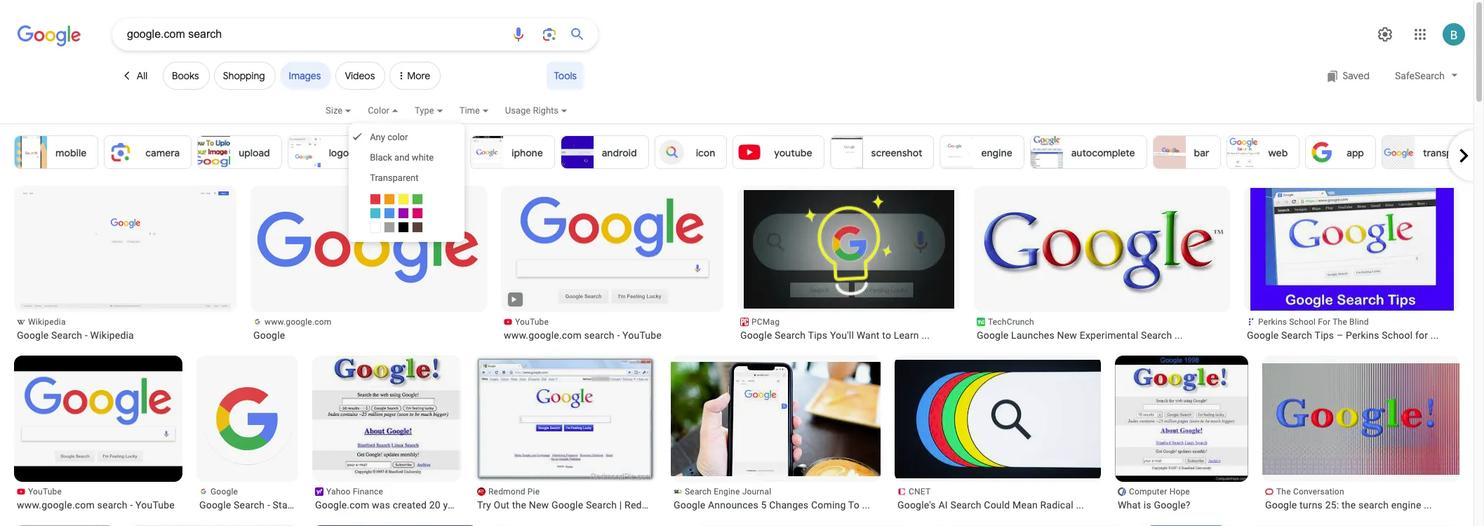 Task type: vqa. For each thing, say whether or not it's contained in the screenshot.
View price history
no



Task type: locate. For each thing, give the bounding box(es) containing it.
what is google?
[[1118, 500, 1191, 511]]

journal
[[742, 487, 772, 497]]

google for google element
[[253, 330, 285, 341]]

2 horizontal spatial www.google.com
[[504, 330, 582, 341]]

google search tips you'll want to learn ... list item
[[738, 186, 960, 342]]

www.google.com
[[265, 317, 332, 327], [504, 330, 582, 341], [17, 500, 95, 511]]

3 the from the left
[[1342, 500, 1356, 511]]

the up '–'
[[1333, 317, 1348, 327]]

for
[[1318, 317, 1331, 327]]

1 vertical spatial the
[[1277, 487, 1291, 497]]

1 vertical spatial www.google.com search - youtube list item
[[14, 356, 182, 512]]

try out the new google search | redmond pie image
[[474, 356, 657, 482]]

in
[[295, 500, 303, 511]]

google search - stay in the know with your google app element
[[199, 499, 380, 512]]

announces
[[708, 500, 759, 511]]

conversation
[[1294, 487, 1345, 497]]

0 vertical spatial school
[[1290, 317, 1316, 327]]

new right launches
[[1057, 330, 1077, 341]]

1 horizontal spatial new
[[1057, 330, 1077, 341]]

2 horizontal spatial search
[[1359, 500, 1389, 511]]

shopping
[[223, 69, 265, 82]]

www.google.com search - youtube
[[504, 330, 662, 341], [17, 500, 175, 511]]

www.google.com search - youtube image for left www.google.com search - youtube element
[[14, 356, 182, 482]]

google's
[[898, 500, 936, 511]]

transparent link
[[349, 168, 465, 188]]

list
[[14, 135, 1485, 169], [14, 186, 1474, 526]]

0 vertical spatial www.google.com
[[265, 317, 332, 327]]

more
[[407, 69, 430, 82]]

google's ai search could mean radical ... list item
[[891, 356, 1101, 512]]

launches
[[1011, 330, 1055, 341]]

know
[[322, 500, 347, 511]]

- inside list item
[[85, 330, 88, 341]]

search
[[51, 330, 82, 341], [775, 330, 806, 341], [1141, 330, 1172, 341], [1282, 330, 1313, 341], [685, 487, 712, 497], [234, 500, 265, 511], [586, 500, 617, 511], [951, 500, 982, 511]]

1 vertical spatial pie
[[670, 500, 684, 511]]

time
[[459, 105, 480, 116]]

1 vertical spatial www.google.com search - youtube element
[[17, 499, 180, 512]]

1 horizontal spatial www.google.com search - youtube
[[504, 330, 662, 341]]

... inside 21 google search tips you'll want to learn | pcmag element
[[922, 330, 930, 341]]

redmond up out
[[489, 487, 525, 497]]

pie
[[528, 487, 540, 497], [670, 500, 684, 511]]

books
[[172, 69, 199, 82]]

shopping link
[[214, 62, 276, 90]]

finance
[[353, 487, 383, 497]]

what is google? list item
[[1115, 356, 1249, 512]]

- inside list item
[[267, 500, 270, 511]]

tips inside list item
[[808, 330, 828, 341]]

new inside list item
[[1057, 330, 1077, 341]]

0 vertical spatial www.google.com search - youtube
[[504, 330, 662, 341]]

1 horizontal spatial www.google.com
[[265, 317, 332, 327]]

1 horizontal spatial tips
[[1315, 330, 1334, 341]]

what
[[1118, 500, 1141, 511]]

2 tips from the left
[[1315, 330, 1334, 341]]

0 vertical spatial the
[[1333, 317, 1348, 327]]

0 horizontal spatial perkins
[[1258, 317, 1287, 327]]

21 google search tips you'll want to learn | pcmag element
[[740, 329, 957, 342]]

with
[[350, 500, 369, 511]]

ai
[[939, 500, 948, 511]]

the inside google search tips – perkins school for ... list item
[[1333, 317, 1348, 327]]

black and white
[[370, 152, 434, 163]]

android link
[[561, 135, 649, 169]]

0 vertical spatial www.google.com search - youtube element
[[504, 329, 721, 342]]

0 vertical spatial www.google.com search - youtube image
[[507, 190, 718, 309]]

2 horizontal spatial the
[[1342, 500, 1356, 511]]

google for google turns 25: the search engine ...
[[1266, 500, 1297, 511]]

...
[[922, 330, 930, 341], [1175, 330, 1183, 341], [1431, 330, 1439, 341], [371, 500, 380, 511], [489, 500, 498, 511], [862, 500, 871, 511], [1076, 500, 1085, 511], [1424, 500, 1432, 511]]

google for google search - stay in the know with ...
[[199, 500, 231, 511]]

0 horizontal spatial the
[[306, 500, 320, 511]]

1 horizontal spatial the
[[512, 500, 526, 511]]

computer
[[1129, 487, 1168, 497]]

search inside google search - wikipedia element
[[51, 330, 82, 341]]

google element
[[253, 329, 484, 342]]

the right 25:
[[1342, 500, 1356, 511]]

web
[[1269, 147, 1288, 159]]

wikipedia
[[28, 317, 66, 327], [90, 330, 134, 341]]

0 horizontal spatial www.google.com search - youtube element
[[17, 499, 180, 512]]

1 horizontal spatial www.google.com search - youtube image
[[507, 190, 718, 309]]

1 the from the left
[[306, 500, 320, 511]]

tips left the you'll
[[808, 330, 828, 341]]

the left conversation
[[1277, 487, 1291, 497]]

1 vertical spatial engine
[[1392, 500, 1422, 511]]

google announces 5 changes coming to mobile search image
[[666, 362, 884, 477]]

next image
[[1450, 142, 1478, 170]]

what is google? image
[[1115, 356, 1249, 482]]

1 horizontal spatial perkins
[[1346, 330, 1380, 341]]

1 list from the top
[[14, 135, 1485, 169]]

tips
[[808, 330, 828, 341], [1315, 330, 1334, 341]]

upload
[[239, 147, 270, 159]]

pcmag
[[752, 317, 780, 327]]

- for left www.google.com search - youtube element www.google.com search - youtube image
[[130, 500, 133, 511]]

search
[[584, 330, 615, 341], [97, 500, 128, 511], [1359, 500, 1389, 511]]

1 vertical spatial www.google.com search - youtube image
[[14, 356, 182, 482]]

more button
[[390, 51, 445, 95]]

web link
[[1227, 135, 1300, 169]]

to
[[848, 500, 860, 511]]

quick settings image
[[1377, 26, 1394, 43]]

yahoo
[[326, 487, 351, 497]]

changes
[[769, 500, 809, 511]]

screenshot
[[871, 147, 923, 159]]

2 vertical spatial www.google.com
[[17, 500, 95, 511]]

the down redmond pie
[[512, 500, 526, 511]]

0 horizontal spatial new
[[529, 500, 549, 511]]

wallpaper link
[[367, 135, 465, 169]]

go to google home image
[[18, 24, 81, 48]]

1 vertical spatial new
[[529, 500, 549, 511]]

0 horizontal spatial pie
[[528, 487, 540, 497]]

1 horizontal spatial search
[[584, 330, 615, 341]]

pie left announces
[[670, 500, 684, 511]]

try out the new google search | redmond pie
[[477, 500, 684, 511]]

color button
[[368, 103, 415, 127]]

... inside google turns 25: the search engine revolutionised how we access  information, but will it survive ai? element
[[1424, 500, 1432, 511]]

google's ai search could mean radical ...
[[898, 500, 1085, 511]]

google launches new experimental search ... list item
[[974, 186, 1230, 342]]

www.google.com search - youtube image
[[507, 190, 718, 309], [14, 356, 182, 482]]

0 vertical spatial list
[[14, 135, 1485, 169]]

2 list from the top
[[14, 186, 1474, 526]]

0 horizontal spatial redmond
[[489, 487, 525, 497]]

google launches new experimental search features for tracking your online  purchases, reservations & events from gmail | techcrunch element
[[977, 329, 1228, 342]]

google search - wikipedia list item
[[14, 186, 237, 342]]

perkins left for
[[1258, 317, 1287, 327]]

1 vertical spatial wikipedia
[[90, 330, 134, 341]]

the right in
[[306, 500, 320, 511]]

search inside list item
[[1359, 500, 1389, 511]]

0 horizontal spatial search
[[97, 500, 128, 511]]

... inside google launches new experimental search features for tracking your online  purchases, reservations & events from gmail | techcrunch element
[[1175, 330, 1183, 341]]

the inside list item
[[306, 500, 320, 511]]

1 vertical spatial redmond
[[625, 500, 668, 511]]

google launches new experimental search ...
[[977, 330, 1183, 341]]

1 horizontal spatial engine
[[1392, 500, 1422, 511]]

redmond
[[489, 487, 525, 497], [625, 500, 668, 511]]

www.google.com search - youtube element
[[504, 329, 721, 342], [17, 499, 180, 512]]

www.google.com search - youtube list item
[[501, 186, 724, 342], [14, 356, 182, 512]]

transparent link
[[1382, 135, 1485, 169]]

1 vertical spatial perkins
[[1346, 330, 1380, 341]]

mean
[[1013, 500, 1038, 511]]

www.google.com inside google list item
[[265, 317, 332, 327]]

0 horizontal spatial www.google.com
[[17, 500, 95, 511]]

... inside google.com was created 20 years ago — here's what it looked like when it  first launched element
[[489, 500, 498, 511]]

new down redmond pie
[[529, 500, 549, 511]]

usage rights button
[[505, 103, 584, 127]]

0 horizontal spatial the
[[1277, 487, 1291, 497]]

yahoo finance
[[326, 487, 383, 497]]

1 vertical spatial list
[[14, 186, 1474, 526]]

cnet
[[909, 487, 931, 497]]

color
[[388, 132, 408, 142]]

years
[[443, 500, 467, 511]]

search inside google search - stay in the know with your google app element
[[234, 500, 265, 511]]

0 vertical spatial engine
[[982, 147, 1013, 159]]

1 vertical spatial school
[[1382, 330, 1413, 341]]

None search field
[[0, 18, 598, 51]]

youtube
[[774, 147, 812, 159]]

0 vertical spatial www.google.com search - youtube list item
[[501, 186, 724, 342]]

1 vertical spatial www.google.com
[[504, 330, 582, 341]]

and
[[395, 152, 410, 163]]

iphone link
[[470, 135, 555, 169]]

tips for you'll
[[808, 330, 828, 341]]

google for google announces 5 changes coming to ...
[[674, 500, 706, 511]]

0 horizontal spatial tips
[[808, 330, 828, 341]]

1 tips from the left
[[808, 330, 828, 341]]

youtube link
[[733, 135, 824, 169]]

1 horizontal spatial the
[[1333, 317, 1348, 327]]

0 vertical spatial wikipedia
[[28, 317, 66, 327]]

0 vertical spatial perkins
[[1258, 317, 1287, 327]]

turns
[[1300, 500, 1323, 511]]

usage rights
[[505, 105, 559, 116]]

25:
[[1326, 500, 1339, 511]]

0 horizontal spatial www.google.com search - youtube image
[[14, 356, 182, 482]]

tips down for
[[1315, 330, 1334, 341]]

0 horizontal spatial wikipedia
[[28, 317, 66, 327]]

–
[[1337, 330, 1344, 341]]

autocomplete link
[[1030, 135, 1147, 169]]

1 horizontal spatial redmond
[[625, 500, 668, 511]]

tips inside list item
[[1315, 330, 1334, 341]]

search inside try out the new google search | redmond pie element
[[586, 500, 617, 511]]

list containing google search - wikipedia
[[14, 186, 1474, 526]]

... inside google's ai search could mean radical changes for your internet experience  - cnet element
[[1076, 500, 1085, 511]]

www.google.com search - youtube for left www.google.com search - youtube element
[[17, 500, 175, 511]]

the inside list item
[[1277, 487, 1291, 497]]

-
[[85, 330, 88, 341], [617, 330, 620, 341], [130, 500, 133, 511], [267, 500, 270, 511]]

redmond right |
[[625, 500, 668, 511]]

1 horizontal spatial wikipedia
[[90, 330, 134, 341]]

more filters element
[[390, 62, 441, 90]]

size button
[[326, 103, 368, 127]]

the
[[1333, 317, 1348, 327], [1277, 487, 1291, 497]]

bar link
[[1153, 135, 1222, 169]]

... inside "google announces 5 changes coming to mobile search" element
[[862, 500, 871, 511]]

redmond pie
[[489, 487, 540, 497]]

google.com was created 20 years ago — here's what it looked like when it  first launched element
[[315, 499, 498, 512]]

5
[[761, 500, 767, 511]]

|
[[620, 500, 622, 511]]

- for the google search - wikipedia image
[[85, 330, 88, 341]]

perkins
[[1258, 317, 1287, 327], [1346, 330, 1380, 341]]

out
[[494, 500, 510, 511]]

app
[[1347, 147, 1364, 159]]

0 vertical spatial new
[[1057, 330, 1077, 341]]

perkins down 'blind'
[[1346, 330, 1380, 341]]

1 horizontal spatial school
[[1382, 330, 1413, 341]]

type
[[415, 105, 434, 116]]

1 vertical spatial www.google.com search - youtube
[[17, 500, 175, 511]]

pie up try out the new google search | redmond pie element
[[528, 487, 540, 497]]

0 horizontal spatial www.google.com search - youtube
[[17, 500, 175, 511]]



Task type: describe. For each thing, give the bounding box(es) containing it.
google turns 25: the search engine ... list item
[[1244, 356, 1468, 512]]

Search text field
[[127, 22, 502, 46]]

was
[[372, 500, 390, 511]]

google turns 25: the search engine revolutionised how we access  information, but will it survive ai? image
[[1244, 364, 1468, 475]]

mobile
[[55, 147, 86, 159]]

search inside google search tips – perkins school for the blind element
[[1282, 330, 1313, 341]]

tips for –
[[1315, 330, 1334, 341]]

all
[[137, 69, 147, 82]]

screenshot link
[[830, 135, 934, 169]]

mobile link
[[14, 135, 98, 169]]

camera
[[145, 147, 180, 159]]

google search tips – perkins school for the blind image
[[1251, 188, 1454, 311]]

- for www.google.com search - youtube image associated with the rightmost www.google.com search - youtube element
[[617, 330, 620, 341]]

any color link
[[349, 127, 465, 147]]

google announces 5 changes coming to ... list item
[[666, 356, 884, 512]]

for
[[1416, 330, 1428, 341]]

tools button
[[547, 62, 584, 90]]

time button
[[459, 103, 505, 127]]

engine inside list item
[[1392, 500, 1422, 511]]

google search - stay in the know with your google app image
[[197, 368, 298, 470]]

search inside google launches new experimental search features for tracking your online  purchases, reservations & events from gmail | techcrunch element
[[1141, 330, 1172, 341]]

google.com was created 20 years ago ... list item
[[306, 356, 498, 512]]

google for google launches new experimental search ...
[[977, 330, 1009, 341]]

logo link
[[288, 135, 361, 169]]

white image
[[370, 222, 381, 233]]

search by image image
[[541, 26, 558, 43]]

what is google? element
[[1118, 499, 1246, 512]]

20
[[429, 500, 441, 511]]

google list item
[[251, 186, 487, 342]]

saved link
[[1320, 62, 1377, 90]]

- for 'google search - stay in the know with your google app' image
[[267, 500, 270, 511]]

google for google search tips – perkins school for ...
[[1247, 330, 1279, 341]]

google search tips you'll want to learn ...
[[740, 330, 930, 341]]

any color
[[370, 132, 408, 142]]

google search tips – perkins school for the blind element
[[1247, 329, 1457, 342]]

to
[[882, 330, 891, 341]]

google's ai search could mean radical changes for your internet experience  - cnet image
[[891, 360, 1101, 479]]

could
[[984, 500, 1010, 511]]

0 horizontal spatial engine
[[982, 147, 1013, 159]]

videos link
[[336, 62, 386, 90]]

0 vertical spatial pie
[[528, 487, 540, 497]]

safesearch
[[1395, 70, 1445, 81]]

experimental
[[1080, 330, 1139, 341]]

google.com
[[315, 500, 370, 511]]

google for google search - wikipedia
[[17, 330, 49, 341]]

bar
[[1194, 147, 1210, 159]]

want
[[857, 330, 880, 341]]

click for video information tooltip
[[509, 295, 520, 305]]

try out the new google search | redmond pie element
[[477, 499, 684, 512]]

radical
[[1041, 500, 1074, 511]]

0 vertical spatial redmond
[[489, 487, 525, 497]]

google search - wikipedia element
[[17, 329, 234, 342]]

click for video information image
[[509, 295, 519, 305]]

saved
[[1343, 69, 1370, 82]]

google search tips – perkins school for ... list item
[[1244, 186, 1460, 342]]

www.google.com search - youtube for the rightmost www.google.com search - youtube element
[[504, 330, 662, 341]]

icon
[[696, 147, 715, 159]]

computer hope
[[1129, 487, 1190, 497]]

google search - stay in the know with ...
[[199, 500, 380, 511]]

21 google search tips you'll want to learn | pcmag image
[[744, 190, 955, 309]]

google search - stay in the know with ... list item
[[197, 356, 380, 512]]

1 horizontal spatial www.google.com search - youtube list item
[[501, 186, 724, 342]]

google announces 5 changes coming to mobile search element
[[674, 499, 878, 512]]

logo
[[329, 147, 349, 159]]

search inside google's ai search could mean radical changes for your internet experience  - cnet element
[[951, 500, 982, 511]]

google turns 25: the search engine revolutionised how we access  information, but will it survive ai? element
[[1266, 499, 1457, 512]]

ago
[[470, 500, 487, 511]]

google search - wikipedia image
[[20, 190, 231, 309]]

learn
[[894, 330, 919, 341]]

transparent
[[1423, 147, 1477, 159]]

google.com was created 20 years ago ...
[[315, 500, 498, 511]]

www.google.com search - youtube image for the rightmost www.google.com search - youtube element
[[507, 190, 718, 309]]

try out the new google search | redmond pie list item
[[474, 356, 684, 512]]

google's ai search could mean radical changes for your internet experience  - cnet element
[[898, 499, 1098, 512]]

techcrunch
[[988, 317, 1034, 327]]

search inside 21 google search tips you'll want to learn | pcmag element
[[775, 330, 806, 341]]

videos
[[345, 69, 375, 82]]

images
[[289, 69, 321, 82]]

size
[[326, 105, 343, 116]]

2 the from the left
[[512, 500, 526, 511]]

google for google search tips you'll want to learn ...
[[740, 330, 772, 341]]

type button
[[415, 103, 459, 127]]

wallpaper
[[408, 147, 453, 159]]

google search - wikipedia
[[17, 330, 134, 341]]

www.google.com for leftmost the "www.google.com search - youtube" list item
[[17, 500, 95, 511]]

camera link
[[104, 135, 192, 169]]

blind
[[1350, 317, 1369, 327]]

coming
[[811, 500, 846, 511]]

hope
[[1170, 487, 1190, 497]]

created
[[393, 500, 427, 511]]

usage
[[505, 105, 531, 116]]

rights
[[533, 105, 559, 116]]

google turns 25: the search engine ...
[[1266, 500, 1432, 511]]

books link
[[163, 62, 210, 90]]

all link
[[112, 62, 159, 90]]

search engine journal
[[685, 487, 772, 497]]

google?
[[1154, 500, 1191, 511]]

upload link
[[197, 135, 282, 169]]

new inside list item
[[529, 500, 549, 511]]

search inside 'google announces 5 changes coming to ...' list item
[[685, 487, 712, 497]]

... inside google search tips – perkins school for the blind element
[[1431, 330, 1439, 341]]

list containing mobile
[[14, 135, 1485, 169]]

google search tips – perkins school for ...
[[1247, 330, 1439, 341]]

engine
[[714, 487, 740, 497]]

google launches new experimental search features for tracking your online  purchases, reservations & events from gmail | techcrunch image
[[981, 199, 1225, 300]]

try
[[477, 500, 491, 511]]

google image
[[257, 210, 481, 288]]

1 horizontal spatial pie
[[670, 500, 684, 511]]

1 horizontal spatial www.google.com search - youtube element
[[504, 329, 721, 342]]

engine link
[[940, 135, 1025, 169]]

android
[[602, 147, 637, 159]]

0 horizontal spatial www.google.com search - youtube list item
[[14, 356, 182, 512]]

stay
[[273, 500, 292, 511]]

google.com was created 20 years ago — here's what it looked like when it  first launched image
[[306, 356, 466, 482]]

the conversation
[[1277, 487, 1345, 497]]

icon link
[[655, 135, 727, 169]]

0 horizontal spatial school
[[1290, 317, 1316, 327]]

transparent
[[370, 173, 419, 183]]

tools
[[554, 69, 577, 82]]

safesearch button
[[1388, 61, 1466, 90]]

black and white link
[[349, 147, 465, 168]]

www.google.com for right the "www.google.com search - youtube" list item
[[504, 330, 582, 341]]

app link
[[1306, 135, 1376, 169]]

... inside google search - stay in the know with your google app element
[[371, 500, 380, 511]]



